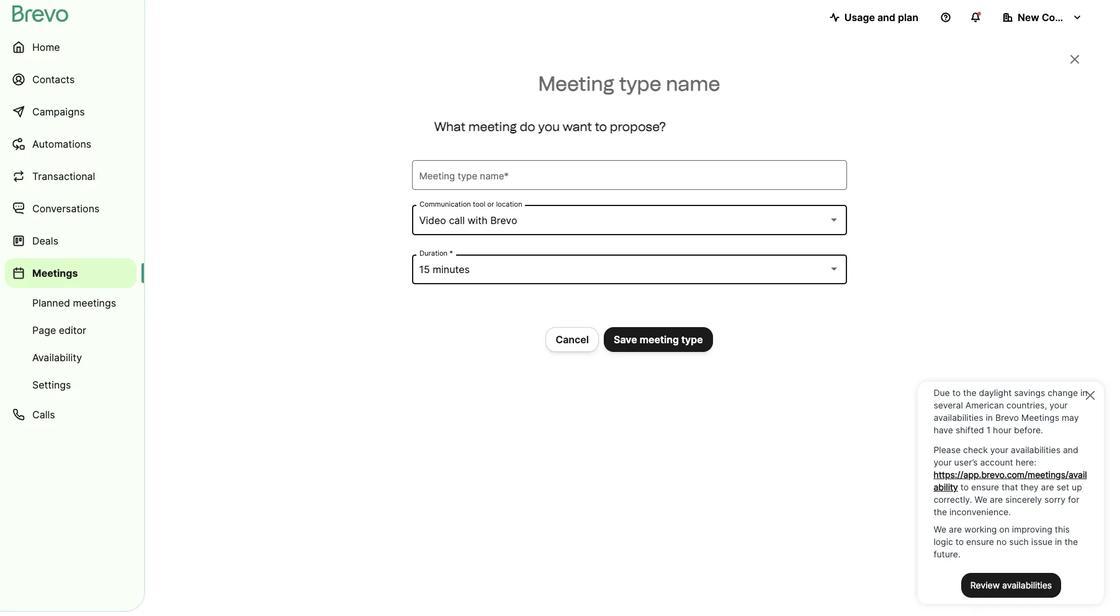 Task type: vqa. For each thing, say whether or not it's contained in the screenshot.
'with'
yes



Task type: locate. For each thing, give the bounding box(es) containing it.
new
[[1018, 11, 1040, 24]]

meeting inside save meeting type button
[[640, 333, 679, 346]]

usage and plan
[[845, 11, 919, 24]]

0 horizontal spatial meeting
[[468, 119, 517, 134]]

company
[[1042, 11, 1088, 24]]

save meeting type button
[[604, 327, 713, 352]]

meeting
[[468, 119, 517, 134], [640, 333, 679, 346]]

0 vertical spatial type
[[619, 72, 662, 96]]

1 horizontal spatial type
[[682, 333, 703, 346]]

want
[[563, 119, 592, 134]]

you
[[538, 119, 560, 134]]

with
[[468, 214, 488, 226]]

new company
[[1018, 11, 1088, 24]]

meeting left do
[[468, 119, 517, 134]]

page editor
[[32, 324, 86, 336]]

contacts
[[32, 73, 75, 86]]

availability
[[32, 351, 82, 364]]

brevo
[[491, 214, 517, 226]]

save meeting type
[[614, 333, 703, 346]]

type
[[619, 72, 662, 96], [682, 333, 703, 346]]

0 vertical spatial meeting
[[468, 119, 517, 134]]

calls link
[[5, 400, 137, 430]]

1 vertical spatial meeting
[[640, 333, 679, 346]]

15 minutes field
[[419, 262, 840, 277]]

page editor link
[[5, 318, 137, 343]]

planned meetings link
[[5, 291, 137, 315]]

automations link
[[5, 129, 137, 159]]

conversations
[[32, 202, 100, 215]]

video
[[419, 214, 446, 226]]

planned meetings
[[32, 297, 116, 309]]

meeting right save
[[640, 333, 679, 346]]

do
[[520, 119, 536, 134]]

minutes
[[433, 263, 470, 275]]

transactional
[[32, 170, 95, 183]]

None text field
[[419, 168, 840, 183]]

planned
[[32, 297, 70, 309]]

propose?
[[610, 119, 666, 134]]

name
[[666, 72, 720, 96]]

editor
[[59, 324, 86, 336]]

save
[[614, 333, 637, 346]]

what meeting do you want to propose?
[[434, 119, 666, 134]]

cancel button
[[546, 327, 599, 352]]

usage
[[845, 11, 875, 24]]

to
[[595, 119, 607, 134]]

15 minutes
[[419, 263, 470, 275]]

1 horizontal spatial meeting
[[640, 333, 679, 346]]

1 vertical spatial type
[[682, 333, 703, 346]]

plan
[[898, 11, 919, 24]]

home link
[[5, 32, 137, 62]]

deals link
[[5, 226, 137, 256]]



Task type: describe. For each thing, give the bounding box(es) containing it.
usage and plan button
[[820, 5, 929, 30]]

home
[[32, 41, 60, 53]]

transactional link
[[5, 161, 137, 191]]

cancel
[[556, 333, 589, 346]]

meeting type name
[[538, 72, 720, 96]]

campaigns
[[32, 106, 85, 118]]

availability link
[[5, 345, 137, 370]]

15
[[419, 263, 430, 275]]

new company button
[[993, 5, 1093, 30]]

meeting for type
[[640, 333, 679, 346]]

type inside button
[[682, 333, 703, 346]]

and
[[878, 11, 896, 24]]

meeting for do
[[468, 119, 517, 134]]

conversations link
[[5, 194, 137, 223]]

call
[[449, 214, 465, 226]]

meetings link
[[5, 258, 137, 288]]

settings
[[32, 379, 71, 391]]

meeting
[[538, 72, 615, 96]]

what
[[434, 119, 466, 134]]

calls
[[32, 408, 55, 421]]

0 horizontal spatial type
[[619, 72, 662, 96]]

page
[[32, 324, 56, 336]]

automations
[[32, 138, 91, 150]]

settings link
[[5, 372, 137, 397]]

campaigns link
[[5, 97, 137, 127]]

video call with brevo
[[419, 214, 517, 226]]

meetings
[[32, 267, 78, 279]]

contacts link
[[5, 65, 137, 94]]

Video call with Brevo field
[[419, 213, 840, 228]]

meetings
[[73, 297, 116, 309]]

deals
[[32, 235, 58, 247]]



